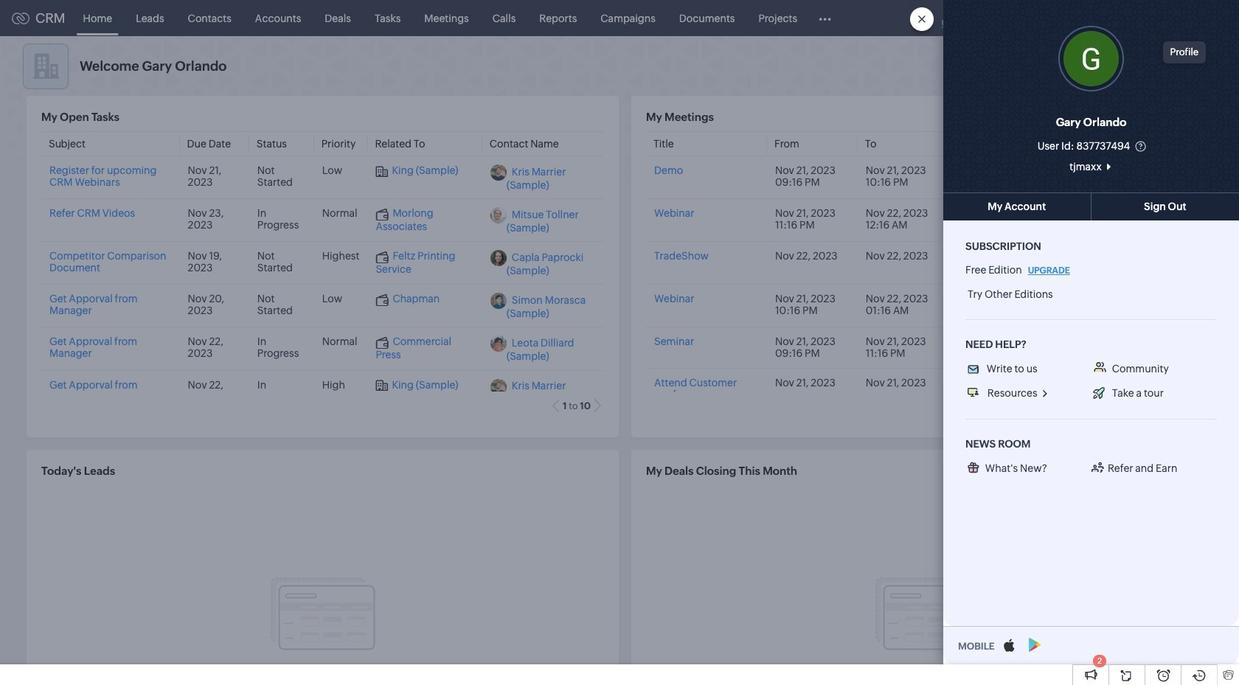 Task type: vqa. For each thing, say whether or not it's contained in the screenshot.
MEETINGS to the right
no



Task type: locate. For each thing, give the bounding box(es) containing it.
create menu element
[[1008, 0, 1044, 36]]

create menu image
[[1017, 9, 1035, 27]]

None field
[[1005, 159, 1179, 174]]

search element
[[1044, 0, 1074, 36]]

logo image
[[12, 12, 30, 24]]

search image
[[1053, 12, 1065, 24]]

calendar image
[[1083, 12, 1096, 24]]

profile pic image
[[1059, 26, 1124, 91]]



